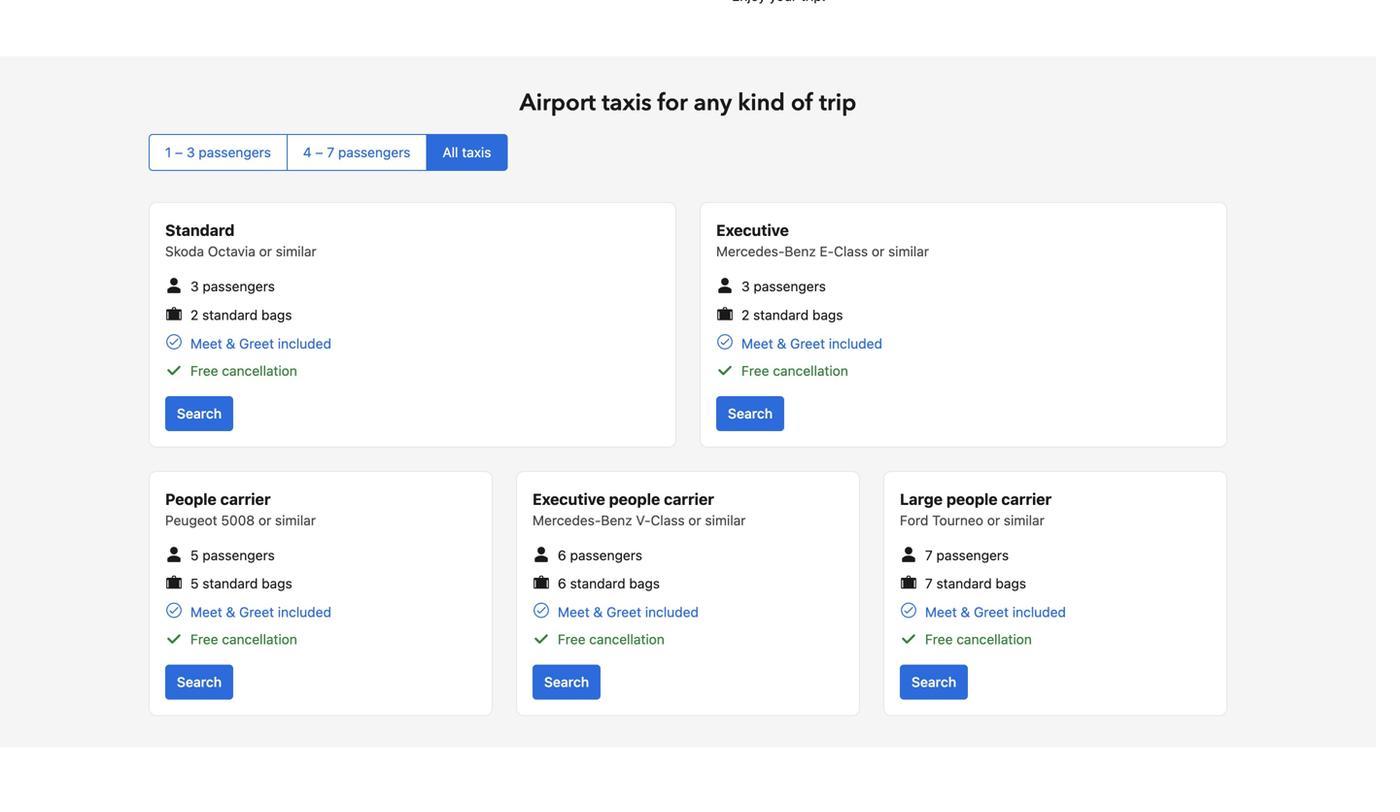 Task type: vqa. For each thing, say whether or not it's contained in the screenshot.
11 january 2024 OPTION
no



Task type: describe. For each thing, give the bounding box(es) containing it.
3 passengers for standard
[[191, 279, 275, 295]]

mercedes- inside executive people carrier mercedes-benz v-class or similar
[[533, 513, 601, 529]]

included for executive people carrier
[[645, 605, 699, 621]]

search for executive people carrier
[[544, 675, 589, 691]]

free cancellation for executive
[[742, 363, 849, 379]]

& for executive
[[777, 336, 787, 352]]

airport taxis for any kind of trip
[[520, 87, 857, 119]]

3 passengers for executive
[[742, 279, 826, 295]]

passengers for executive
[[754, 279, 826, 295]]

standard for executive people carrier
[[570, 576, 626, 592]]

similar inside people carrier peugeot 5008 or similar
[[275, 513, 316, 529]]

or inside people carrier peugeot 5008 or similar
[[258, 513, 271, 529]]

meet & greet included for executive people carrier
[[558, 605, 699, 621]]

– for 3
[[175, 144, 183, 161]]

peugeot
[[165, 513, 217, 529]]

free cancellation for large people carrier
[[925, 632, 1032, 648]]

carrier for large people carrier
[[1002, 490, 1052, 509]]

similar inside large people carrier ford tourneo or similar
[[1004, 513, 1045, 529]]

passengers for executive people carrier
[[570, 548, 643, 564]]

executive for executive
[[716, 221, 789, 240]]

greet for executive people carrier
[[607, 605, 642, 621]]

executive people carrier mercedes-benz v-class or similar
[[533, 490, 746, 529]]

included for standard
[[278, 336, 331, 352]]

passengers right 4
[[338, 144, 411, 161]]

standard
[[165, 221, 235, 240]]

greet for people carrier
[[239, 605, 274, 621]]

standard for people carrier
[[202, 576, 258, 592]]

skoda
[[165, 244, 204, 260]]

4 – 7 passengers
[[303, 144, 411, 161]]

bags for standard
[[261, 307, 292, 323]]

standard for large people carrier
[[937, 576, 992, 592]]

people for executive
[[609, 490, 660, 509]]

tourneo
[[932, 513, 984, 529]]

any
[[694, 87, 732, 119]]

kind
[[738, 87, 785, 119]]

class inside executive people carrier mercedes-benz v-class or similar
[[651, 513, 685, 529]]

meet for executive
[[742, 336, 774, 352]]

people
[[165, 490, 217, 509]]

executive mercedes-benz e-class or similar
[[716, 221, 929, 260]]

benz inside executive mercedes-benz e-class or similar
[[785, 244, 816, 260]]

meet & greet included for people carrier
[[191, 605, 331, 621]]

6 passengers
[[558, 548, 643, 564]]

all taxis
[[443, 144, 491, 161]]

or inside executive people carrier mercedes-benz v-class or similar
[[689, 513, 702, 529]]

taxis for all
[[462, 144, 491, 161]]

passengers right 1
[[199, 144, 271, 161]]

mercedes- inside executive mercedes-benz e-class or similar
[[716, 244, 785, 260]]

meet for people carrier
[[191, 605, 222, 621]]

& for executive people carrier
[[593, 605, 603, 621]]

greet for standard
[[239, 336, 274, 352]]

standard for standard
[[202, 307, 258, 323]]

7 for 7 standard bags
[[925, 576, 933, 592]]

3 inside sort results by element
[[187, 144, 195, 161]]

2 standard bags for standard
[[191, 307, 292, 323]]

or inside large people carrier ford tourneo or similar
[[987, 513, 1000, 529]]

large
[[900, 490, 943, 509]]

trip
[[819, 87, 857, 119]]

meet & greet included for standard
[[191, 336, 331, 352]]

passengers for standard
[[203, 279, 275, 295]]

7 standard bags
[[925, 576, 1027, 592]]

included for large people carrier
[[1013, 605, 1066, 621]]

cancellation for executive
[[773, 363, 849, 379]]

free for large people carrier
[[925, 632, 953, 648]]

7 for 7 passengers
[[925, 548, 933, 564]]

cancellation for large people carrier
[[957, 632, 1032, 648]]

meet for executive people carrier
[[558, 605, 590, 621]]

passengers for people carrier
[[202, 548, 275, 564]]

meet & greet included for large people carrier
[[925, 605, 1066, 621]]

search button for standard
[[165, 396, 233, 431]]

search button for executive
[[716, 396, 785, 431]]

similar inside standard skoda octavia or similar
[[276, 244, 317, 260]]

octavia
[[208, 244, 256, 260]]

search button for large people carrier
[[900, 665, 968, 700]]

free for executive people carrier
[[558, 632, 586, 648]]

6 for 6 passengers
[[558, 548, 567, 564]]

or inside standard skoda octavia or similar
[[259, 244, 272, 260]]

search button for executive people carrier
[[533, 665, 601, 700]]

search for people carrier
[[177, 675, 222, 691]]

search for large people carrier
[[912, 675, 957, 691]]

2 for executive
[[742, 307, 750, 323]]



Task type: locate. For each thing, give the bounding box(es) containing it.
meet & greet included down 7 standard bags
[[925, 605, 1066, 621]]

greet down 'e-' on the top of the page
[[790, 336, 825, 352]]

passengers down 'e-' on the top of the page
[[754, 279, 826, 295]]

&
[[226, 336, 236, 352], [777, 336, 787, 352], [226, 605, 236, 621], [593, 605, 603, 621], [961, 605, 970, 621]]

included for executive
[[829, 336, 883, 352]]

class inside executive mercedes-benz e-class or similar
[[834, 244, 868, 260]]

0 vertical spatial class
[[834, 244, 868, 260]]

bags down standard skoda octavia or similar
[[261, 307, 292, 323]]

7
[[327, 144, 335, 161], [925, 548, 933, 564], [925, 576, 933, 592]]

1 vertical spatial class
[[651, 513, 685, 529]]

mercedes- up 6 passengers
[[533, 513, 601, 529]]

or inside executive mercedes-benz e-class or similar
[[872, 244, 885, 260]]

standard down 7 passengers
[[937, 576, 992, 592]]

bags
[[261, 307, 292, 323], [813, 307, 843, 323], [262, 576, 292, 592], [629, 576, 660, 592], [996, 576, 1027, 592]]

3 right 1
[[187, 144, 195, 161]]

included for people carrier
[[278, 605, 331, 621]]

or
[[259, 244, 272, 260], [872, 244, 885, 260], [258, 513, 271, 529], [689, 513, 702, 529], [987, 513, 1000, 529]]

1 6 from the top
[[558, 548, 567, 564]]

taxis for airport
[[602, 87, 652, 119]]

0 horizontal spatial mercedes-
[[533, 513, 601, 529]]

benz left 'e-' on the top of the page
[[785, 244, 816, 260]]

3 for executive
[[742, 279, 750, 295]]

bags down 'e-' on the top of the page
[[813, 307, 843, 323]]

1 vertical spatial taxis
[[462, 144, 491, 161]]

ford
[[900, 513, 929, 529]]

cancellation for executive people carrier
[[589, 632, 665, 648]]

1 horizontal spatial people
[[947, 490, 998, 509]]

all
[[443, 144, 458, 161]]

bags for executive
[[813, 307, 843, 323]]

6 for 6 standard bags
[[558, 576, 567, 592]]

greet down octavia
[[239, 336, 274, 352]]

free for standard
[[191, 363, 218, 379]]

0 horizontal spatial 2 standard bags
[[191, 307, 292, 323]]

free for executive
[[742, 363, 769, 379]]

of
[[791, 87, 814, 119]]

class
[[834, 244, 868, 260], [651, 513, 685, 529]]

greet for large people carrier
[[974, 605, 1009, 621]]

passengers down octavia
[[203, 279, 275, 295]]

similar right octavia
[[276, 244, 317, 260]]

1 horizontal spatial mercedes-
[[716, 244, 785, 260]]

carrier
[[220, 490, 271, 509], [664, 490, 714, 509], [1002, 490, 1052, 509]]

meet & greet included down 5 standard bags
[[191, 605, 331, 621]]

standard down executive mercedes-benz e-class or similar
[[753, 307, 809, 323]]

4
[[303, 144, 312, 161]]

1 – from the left
[[175, 144, 183, 161]]

6
[[558, 548, 567, 564], [558, 576, 567, 592]]

standard down 6 passengers
[[570, 576, 626, 592]]

benz
[[785, 244, 816, 260], [601, 513, 633, 529]]

5 down 5 passengers
[[191, 576, 199, 592]]

1 2 from the left
[[191, 307, 199, 323]]

1 horizontal spatial 2 standard bags
[[742, 307, 843, 323]]

3
[[187, 144, 195, 161], [191, 279, 199, 295], [742, 279, 750, 295]]

standard for executive
[[753, 307, 809, 323]]

search button for people carrier
[[165, 665, 233, 700]]

cancellation for standard
[[222, 363, 297, 379]]

bags for large people carrier
[[996, 576, 1027, 592]]

3 for standard
[[191, 279, 199, 295]]

similar right 'e-' on the top of the page
[[889, 244, 929, 260]]

large people carrier ford tourneo or similar
[[900, 490, 1052, 529]]

1 horizontal spatial taxis
[[602, 87, 652, 119]]

people up tourneo
[[947, 490, 998, 509]]

6 up the 6 standard bags
[[558, 548, 567, 564]]

–
[[175, 144, 183, 161], [315, 144, 323, 161]]

search for standard
[[177, 406, 222, 422]]

7 right 4
[[327, 144, 335, 161]]

1 horizontal spatial –
[[315, 144, 323, 161]]

cancellation for people carrier
[[222, 632, 297, 648]]

similar inside executive people carrier mercedes-benz v-class or similar
[[705, 513, 746, 529]]

5008
[[221, 513, 255, 529]]

3 carrier from the left
[[1002, 490, 1052, 509]]

2 standard bags
[[191, 307, 292, 323], [742, 307, 843, 323]]

1 horizontal spatial 3 passengers
[[742, 279, 826, 295]]

included
[[278, 336, 331, 352], [829, 336, 883, 352], [278, 605, 331, 621], [645, 605, 699, 621], [1013, 605, 1066, 621]]

bags for people carrier
[[262, 576, 292, 592]]

carrier for executive people carrier
[[664, 490, 714, 509]]

standard skoda octavia or similar
[[165, 221, 317, 260]]

1 vertical spatial executive
[[533, 490, 605, 509]]

2 vertical spatial 7
[[925, 576, 933, 592]]

standard
[[202, 307, 258, 323], [753, 307, 809, 323], [202, 576, 258, 592], [570, 576, 626, 592], [937, 576, 992, 592]]

1 5 from the top
[[191, 548, 199, 564]]

bags down 6 passengers
[[629, 576, 660, 592]]

meet
[[191, 336, 222, 352], [742, 336, 774, 352], [191, 605, 222, 621], [558, 605, 590, 621], [925, 605, 957, 621]]

passengers
[[199, 144, 271, 161], [338, 144, 411, 161], [203, 279, 275, 295], [754, 279, 826, 295], [202, 548, 275, 564], [570, 548, 643, 564], [937, 548, 1009, 564]]

2 – from the left
[[315, 144, 323, 161]]

or right octavia
[[259, 244, 272, 260]]

1 vertical spatial 6
[[558, 576, 567, 592]]

1
[[165, 144, 171, 161]]

5 standard bags
[[191, 576, 292, 592]]

bags down 5 passengers
[[262, 576, 292, 592]]

1 vertical spatial benz
[[601, 513, 633, 529]]

– for 7
[[315, 144, 323, 161]]

1 3 passengers from the left
[[191, 279, 275, 295]]

free
[[191, 363, 218, 379], [742, 363, 769, 379], [191, 632, 218, 648], [558, 632, 586, 648], [925, 632, 953, 648]]

for
[[658, 87, 688, 119]]

0 vertical spatial 7
[[327, 144, 335, 161]]

2 2 standard bags from the left
[[742, 307, 843, 323]]

executive inside executive people carrier mercedes-benz v-class or similar
[[533, 490, 605, 509]]

& for large people carrier
[[961, 605, 970, 621]]

cancellation
[[222, 363, 297, 379], [773, 363, 849, 379], [222, 632, 297, 648], [589, 632, 665, 648], [957, 632, 1032, 648]]

bags down 7 passengers
[[996, 576, 1027, 592]]

benz left v-
[[601, 513, 633, 529]]

search for executive
[[728, 406, 773, 422]]

3 passengers down 'e-' on the top of the page
[[742, 279, 826, 295]]

standard down 5 passengers
[[202, 576, 258, 592]]

0 vertical spatial 5
[[191, 548, 199, 564]]

or right "5008"
[[258, 513, 271, 529]]

1 horizontal spatial carrier
[[664, 490, 714, 509]]

1 horizontal spatial executive
[[716, 221, 789, 240]]

executive
[[716, 221, 789, 240], [533, 490, 605, 509]]

passengers up the 6 standard bags
[[570, 548, 643, 564]]

carrier inside executive people carrier mercedes-benz v-class or similar
[[664, 490, 714, 509]]

2 standard bags for executive
[[742, 307, 843, 323]]

similar inside executive mercedes-benz e-class or similar
[[889, 244, 929, 260]]

0 horizontal spatial benz
[[601, 513, 633, 529]]

5 for 5 standard bags
[[191, 576, 199, 592]]

passengers up 7 standard bags
[[937, 548, 1009, 564]]

0 horizontal spatial 2
[[191, 307, 199, 323]]

v-
[[636, 513, 651, 529]]

meet for large people carrier
[[925, 605, 957, 621]]

1 horizontal spatial 2
[[742, 307, 750, 323]]

0 horizontal spatial people
[[609, 490, 660, 509]]

7 passengers
[[925, 548, 1009, 564]]

greet
[[239, 336, 274, 352], [790, 336, 825, 352], [239, 605, 274, 621], [607, 605, 642, 621], [974, 605, 1009, 621]]

2 people from the left
[[947, 490, 998, 509]]

similar right tourneo
[[1004, 513, 1045, 529]]

5 down peugeot
[[191, 548, 199, 564]]

0 horizontal spatial –
[[175, 144, 183, 161]]

7 down 7 passengers
[[925, 576, 933, 592]]

meet & greet included down the 6 standard bags
[[558, 605, 699, 621]]

e-
[[820, 244, 834, 260]]

3 down executive mercedes-benz e-class or similar
[[742, 279, 750, 295]]

carrier inside large people carrier ford tourneo or similar
[[1002, 490, 1052, 509]]

2 3 passengers from the left
[[742, 279, 826, 295]]

people carrier peugeot 5008 or similar
[[165, 490, 316, 529]]

1 – 3 passengers
[[165, 144, 271, 161]]

1 vertical spatial 5
[[191, 576, 199, 592]]

0 vertical spatial benz
[[785, 244, 816, 260]]

search button
[[165, 396, 233, 431], [716, 396, 785, 431], [165, 665, 233, 700], [533, 665, 601, 700], [900, 665, 968, 700]]

similar right "5008"
[[275, 513, 316, 529]]

or right tourneo
[[987, 513, 1000, 529]]

6 standard bags
[[558, 576, 660, 592]]

& for people carrier
[[226, 605, 236, 621]]

taxis left for on the left top of page
[[602, 87, 652, 119]]

mercedes-
[[716, 244, 785, 260], [533, 513, 601, 529]]

6 down 6 passengers
[[558, 576, 567, 592]]

2 horizontal spatial carrier
[[1002, 490, 1052, 509]]

0 vertical spatial taxis
[[602, 87, 652, 119]]

meet & greet included down 'e-' on the top of the page
[[742, 336, 883, 352]]

meet & greet included down octavia
[[191, 336, 331, 352]]

benz inside executive people carrier mercedes-benz v-class or similar
[[601, 513, 633, 529]]

3 passengers
[[191, 279, 275, 295], [742, 279, 826, 295]]

5 for 5 passengers
[[191, 548, 199, 564]]

similar right v-
[[705, 513, 746, 529]]

airport
[[520, 87, 596, 119]]

sort results by element
[[149, 134, 1228, 171]]

3 down skoda
[[191, 279, 199, 295]]

executive inside executive mercedes-benz e-class or similar
[[716, 221, 789, 240]]

7 inside sort results by element
[[327, 144, 335, 161]]

2
[[191, 307, 199, 323], [742, 307, 750, 323]]

free cancellation for people carrier
[[191, 632, 297, 648]]

3 passengers down octavia
[[191, 279, 275, 295]]

taxis inside sort results by element
[[462, 144, 491, 161]]

0 horizontal spatial 3 passengers
[[191, 279, 275, 295]]

free for people carrier
[[191, 632, 218, 648]]

1 people from the left
[[609, 490, 660, 509]]

or right 'e-' on the top of the page
[[872, 244, 885, 260]]

1 2 standard bags from the left
[[191, 307, 292, 323]]

search
[[177, 406, 222, 422], [728, 406, 773, 422], [177, 675, 222, 691], [544, 675, 589, 691], [912, 675, 957, 691]]

executive for executive people carrier
[[533, 490, 605, 509]]

free cancellation
[[191, 363, 297, 379], [742, 363, 849, 379], [191, 632, 297, 648], [558, 632, 665, 648], [925, 632, 1032, 648]]

2 5 from the top
[[191, 576, 199, 592]]

meet for standard
[[191, 336, 222, 352]]

people inside large people carrier ford tourneo or similar
[[947, 490, 998, 509]]

passengers up 5 standard bags
[[202, 548, 275, 564]]

mercedes- left 'e-' on the top of the page
[[716, 244, 785, 260]]

1 carrier from the left
[[220, 490, 271, 509]]

0 horizontal spatial taxis
[[462, 144, 491, 161]]

people
[[609, 490, 660, 509], [947, 490, 998, 509]]

free cancellation for standard
[[191, 363, 297, 379]]

2 2 from the left
[[742, 307, 750, 323]]

2 carrier from the left
[[664, 490, 714, 509]]

2 for standard
[[191, 307, 199, 323]]

meet & greet included
[[191, 336, 331, 352], [742, 336, 883, 352], [191, 605, 331, 621], [558, 605, 699, 621], [925, 605, 1066, 621]]

– right 4
[[315, 144, 323, 161]]

0 horizontal spatial executive
[[533, 490, 605, 509]]

passengers for large people carrier
[[937, 548, 1009, 564]]

standard down octavia
[[202, 307, 258, 323]]

& for standard
[[226, 336, 236, 352]]

2 standard bags down octavia
[[191, 307, 292, 323]]

or right v-
[[689, 513, 702, 529]]

– right 1
[[175, 144, 183, 161]]

0 vertical spatial mercedes-
[[716, 244, 785, 260]]

people up v-
[[609, 490, 660, 509]]

people for large
[[947, 490, 998, 509]]

0 horizontal spatial carrier
[[220, 490, 271, 509]]

5
[[191, 548, 199, 564], [191, 576, 199, 592]]

greet down the 6 standard bags
[[607, 605, 642, 621]]

1 vertical spatial 7
[[925, 548, 933, 564]]

carrier inside people carrier peugeot 5008 or similar
[[220, 490, 271, 509]]

greet down 5 standard bags
[[239, 605, 274, 621]]

bags for executive people carrier
[[629, 576, 660, 592]]

taxis right all
[[462, 144, 491, 161]]

greet for executive
[[790, 336, 825, 352]]

7 down ford
[[925, 548, 933, 564]]

0 vertical spatial executive
[[716, 221, 789, 240]]

free cancellation for executive people carrier
[[558, 632, 665, 648]]

people inside executive people carrier mercedes-benz v-class or similar
[[609, 490, 660, 509]]

2 standard bags down 'e-' on the top of the page
[[742, 307, 843, 323]]

0 vertical spatial 6
[[558, 548, 567, 564]]

0 horizontal spatial class
[[651, 513, 685, 529]]

2 6 from the top
[[558, 576, 567, 592]]

1 vertical spatial mercedes-
[[533, 513, 601, 529]]

1 horizontal spatial benz
[[785, 244, 816, 260]]

taxis
[[602, 87, 652, 119], [462, 144, 491, 161]]

1 horizontal spatial class
[[834, 244, 868, 260]]

greet down 7 standard bags
[[974, 605, 1009, 621]]

meet & greet included for executive
[[742, 336, 883, 352]]

similar
[[276, 244, 317, 260], [889, 244, 929, 260], [275, 513, 316, 529], [705, 513, 746, 529], [1004, 513, 1045, 529]]

5 passengers
[[191, 548, 275, 564]]



